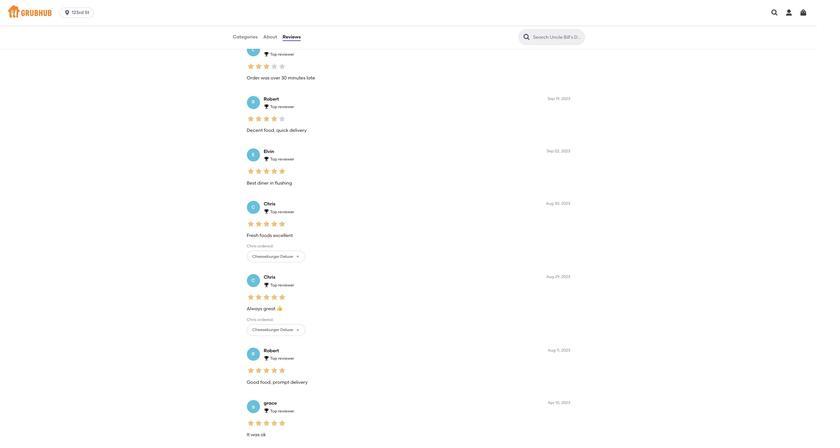 Task type: describe. For each thing, give the bounding box(es) containing it.
2023 for decent food, quick delivery
[[561, 96, 570, 101]]

2023 for good food, prompt delivery
[[561, 349, 570, 353]]

robert for prompt
[[264, 349, 279, 354]]

it was ok
[[247, 433, 266, 438]]

was right cheesecake
[[445, 23, 453, 28]]

e
[[252, 152, 255, 158]]

chris down the always
[[247, 318, 257, 323]]

fresh
[[322, 23, 333, 28]]

top reviewer for ok
[[270, 410, 294, 414]]

nice
[[369, 23, 378, 28]]

reviews
[[283, 34, 301, 40]]

cheeseburger deluxe for great
[[252, 328, 293, 333]]

aug 11, 2023
[[548, 349, 570, 353]]

portions!
[[380, 23, 399, 28]]

ordered: for foods
[[258, 244, 274, 249]]

1 svg image from the left
[[785, 9, 793, 17]]

top for 👍
[[270, 283, 277, 288]]

2023 for best diner in flushing
[[561, 149, 570, 154]]

trophy icon image for prompt
[[264, 356, 269, 362]]

aug 29, 2023
[[547, 275, 570, 280]]

2023 for it was ok
[[561, 401, 570, 406]]

food, for decent
[[264, 128, 275, 134]]

reviewer for quick
[[278, 105, 294, 109]]

10,
[[556, 401, 560, 406]]

trophy icon image for quick
[[264, 104, 269, 109]]

good
[[247, 380, 259, 386]]

diner
[[257, 181, 269, 186]]

123rd
[[72, 10, 84, 15]]

top reviewer for 👍
[[270, 283, 294, 288]]

top for over
[[270, 52, 277, 57]]

was for everything was so good. amazing fresh vegetables and nice portions! but the cheesecake was stupendous! thanks!!
[[271, 23, 280, 28]]

aug 30, 2023
[[546, 202, 570, 206]]

l
[[252, 47, 255, 53]]

chris ordered: for fresh
[[247, 244, 274, 249]]

elvin
[[264, 149, 274, 155]]

trophy icon image for 👍
[[264, 283, 269, 288]]

deluxe for fresh foods excellent
[[280, 255, 293, 259]]

stupendous!
[[455, 23, 482, 28]]

decent food, quick delivery
[[247, 128, 307, 134]]

ordered: for great
[[258, 318, 274, 323]]

top reviewer for prompt
[[270, 357, 294, 362]]

g
[[252, 404, 255, 410]]

delivery for good food, prompt delivery
[[290, 380, 308, 386]]

vegetables
[[334, 23, 358, 28]]

robert for quick
[[264, 96, 279, 102]]

everything was so good. amazing fresh vegetables and nice portions! but the cheesecake was stupendous! thanks!!
[[247, 23, 501, 28]]

sep for decent food, quick delivery
[[548, 96, 555, 101]]

grace
[[264, 401, 277, 407]]

top for ok
[[270, 410, 277, 414]]

c for always
[[251, 278, 255, 284]]

trophy icon image for excellent
[[264, 209, 269, 214]]

deluxe for always great 👍
[[280, 328, 293, 333]]

order
[[247, 75, 260, 81]]

sep 02, 2023
[[547, 149, 570, 154]]

Search Uncle Bill's Diner search field
[[533, 34, 582, 40]]

flushing
[[275, 181, 292, 186]]

ok
[[261, 433, 266, 438]]

was for order was over 30 minutes late
[[261, 75, 270, 81]]

the
[[409, 23, 416, 28]]

apr
[[548, 401, 555, 406]]

over
[[271, 75, 280, 81]]

good food, prompt delivery
[[247, 380, 308, 386]]

cheeseburger for great
[[252, 328, 279, 333]]

cheesecake
[[417, 23, 444, 28]]

prompt
[[273, 380, 289, 386]]

reviewer for 👍
[[278, 283, 294, 288]]

fresh
[[247, 233, 259, 239]]

everything
[[247, 23, 270, 28]]

2023 for order was over 30 minutes late
[[561, 44, 570, 48]]

r for good
[[252, 352, 255, 357]]

cheeseburger for foods
[[252, 255, 279, 259]]



Task type: vqa. For each thing, say whether or not it's contained in the screenshot.
new
no



Task type: locate. For each thing, give the bounding box(es) containing it.
3 2023 from the top
[[561, 149, 570, 154]]

0 vertical spatial food,
[[264, 128, 275, 134]]

4 trophy icon image from the top
[[264, 209, 269, 214]]

06,
[[555, 44, 560, 48]]

sep for best diner in flushing
[[547, 149, 554, 154]]

123rd st
[[72, 10, 89, 15]]

thanks!!
[[483, 23, 501, 28]]

reviewer for in
[[278, 157, 294, 162]]

robert
[[264, 96, 279, 102], [264, 349, 279, 354]]

top reviewer up quick
[[270, 105, 294, 109]]

trophy icon image for ok
[[264, 409, 269, 414]]

order was over 30 minutes late
[[247, 75, 315, 81]]

0 vertical spatial r
[[252, 100, 255, 105]]

amazing
[[301, 23, 321, 28]]

1 vertical spatial c
[[251, 278, 255, 284]]

2023 right 02,
[[561, 149, 570, 154]]

3 trophy icon image from the top
[[264, 157, 269, 162]]

reviewer
[[278, 52, 294, 57], [278, 105, 294, 109], [278, 157, 294, 162], [278, 210, 294, 214], [278, 283, 294, 288], [278, 357, 294, 362], [278, 410, 294, 414]]

cheeseburger deluxe down great
[[252, 328, 293, 333]]

top reviewer for in
[[270, 157, 294, 162]]

1 vertical spatial plus icon image
[[296, 329, 300, 333]]

c
[[251, 205, 255, 210], [251, 278, 255, 284]]

6 trophy icon image from the top
[[264, 356, 269, 362]]

trophy icon image up good food, prompt delivery
[[264, 356, 269, 362]]

was right it at the left bottom
[[251, 433, 260, 438]]

top up good food, prompt delivery
[[270, 357, 277, 362]]

food, right good
[[260, 380, 272, 386]]

0 vertical spatial aug
[[546, 202, 554, 206]]

1 chris ordered: from the top
[[247, 244, 274, 249]]

and
[[359, 23, 368, 28]]

30,
[[555, 202, 560, 206]]

trophy icon image up always great 👍 at the bottom left of the page
[[264, 283, 269, 288]]

2 top from the top
[[270, 105, 277, 109]]

chris ordered: down foods on the left bottom
[[247, 244, 274, 249]]

aug
[[546, 202, 554, 206], [547, 275, 554, 280], [548, 349, 556, 353]]

top reviewer up the excellent
[[270, 210, 294, 214]]

2023 right 10,
[[561, 401, 570, 406]]

7 top reviewer from the top
[[270, 410, 294, 414]]

plus icon image for fresh foods excellent
[[296, 255, 300, 259]]

7 reviewer from the top
[[278, 410, 294, 414]]

apr 10, 2023
[[548, 401, 570, 406]]

about button
[[263, 25, 277, 49]]

sep left "19,"
[[548, 96, 555, 101]]

1 horizontal spatial svg image
[[771, 9, 779, 17]]

was for it was ok
[[251, 433, 260, 438]]

r
[[252, 100, 255, 105], [252, 352, 255, 357]]

2 cheeseburger deluxe from the top
[[252, 328, 293, 333]]

reviewer for excellent
[[278, 210, 294, 214]]

2 trophy icon image from the top
[[264, 104, 269, 109]]

reviewer for prompt
[[278, 357, 294, 362]]

0 vertical spatial cheeseburger deluxe button
[[247, 251, 305, 263]]

ordered: down foods on the left bottom
[[258, 244, 274, 249]]

top
[[270, 52, 277, 57], [270, 105, 277, 109], [270, 157, 277, 162], [270, 210, 277, 214], [270, 283, 277, 288], [270, 357, 277, 362], [270, 410, 277, 414]]

cheeseburger deluxe button
[[247, 251, 305, 263], [247, 325, 305, 337]]

reviewer up 👍
[[278, 283, 294, 288]]

2 reviewer from the top
[[278, 105, 294, 109]]

sep left 02,
[[547, 149, 554, 154]]

chris down best diner in flushing
[[264, 202, 275, 207]]

great
[[263, 307, 276, 312]]

1 vertical spatial delivery
[[290, 380, 308, 386]]

top reviewer down elvin
[[270, 157, 294, 162]]

reviewer down prompt
[[278, 410, 294, 414]]

chris ordered: down always great 👍 at the bottom left of the page
[[247, 318, 274, 323]]

chris ordered: for always
[[247, 318, 274, 323]]

5 trophy icon image from the top
[[264, 283, 269, 288]]

2 top reviewer from the top
[[270, 105, 294, 109]]

1 robert from the top
[[264, 96, 279, 102]]

reviewer for over
[[278, 52, 294, 57]]

0 vertical spatial delivery
[[290, 128, 307, 134]]

6 top reviewer from the top
[[270, 357, 294, 362]]

excellent
[[273, 233, 293, 239]]

5 2023 from the top
[[561, 275, 570, 280]]

aug for good food, prompt delivery
[[548, 349, 556, 353]]

r for decent
[[252, 100, 255, 105]]

trophy icon image for in
[[264, 157, 269, 162]]

reviewer up quick
[[278, 105, 294, 109]]

3 top from the top
[[270, 157, 277, 162]]

reviewer up flushing
[[278, 157, 294, 162]]

2 c from the top
[[251, 278, 255, 284]]

svg image inside 123rd st 'button'
[[64, 9, 71, 16]]

deluxe down 👍
[[280, 328, 293, 333]]

1 top from the top
[[270, 52, 277, 57]]

top reviewer up 👍
[[270, 283, 294, 288]]

delivery for decent food, quick delivery
[[290, 128, 307, 134]]

1 vertical spatial cheeseburger
[[252, 328, 279, 333]]

was
[[271, 23, 280, 28], [445, 23, 453, 28], [261, 75, 270, 81], [251, 433, 260, 438]]

2023 right 30,
[[561, 202, 570, 206]]

1 2023 from the top
[[561, 44, 570, 48]]

it
[[247, 433, 250, 438]]

2 r from the top
[[252, 352, 255, 357]]

quick
[[276, 128, 288, 134]]

was left over
[[261, 75, 270, 81]]

categories button
[[232, 25, 258, 49]]

reviewer for ok
[[278, 410, 294, 414]]

top for quick
[[270, 105, 277, 109]]

svg image
[[771, 9, 779, 17], [64, 9, 71, 16]]

19,
[[556, 96, 560, 101]]

cheeseburger down foods on the left bottom
[[252, 255, 279, 259]]

2 robert from the top
[[264, 349, 279, 354]]

2 svg image from the left
[[800, 9, 807, 17]]

star icon image
[[247, 63, 255, 70], [255, 63, 262, 70], [262, 63, 270, 70], [270, 63, 278, 70], [278, 63, 286, 70], [247, 115, 255, 123], [255, 115, 262, 123], [262, 115, 270, 123], [270, 115, 278, 123], [278, 115, 286, 123], [247, 168, 255, 176], [255, 168, 262, 176], [262, 168, 270, 176], [270, 168, 278, 176], [278, 168, 286, 176], [247, 220, 255, 228], [255, 220, 262, 228], [262, 220, 270, 228], [270, 220, 278, 228], [278, 220, 286, 228], [247, 294, 255, 302], [255, 294, 262, 302], [262, 294, 270, 302], [270, 294, 278, 302], [278, 294, 286, 302], [247, 367, 255, 375], [255, 367, 262, 375], [262, 367, 270, 375], [270, 367, 278, 375], [278, 367, 286, 375], [247, 420, 255, 428], [255, 420, 262, 428], [262, 420, 270, 428], [270, 420, 278, 428], [278, 420, 286, 428]]

02,
[[555, 149, 560, 154]]

2 vertical spatial aug
[[548, 349, 556, 353]]

trophy icon image down elvin
[[264, 157, 269, 162]]

cheeseburger
[[252, 255, 279, 259], [252, 328, 279, 333]]

top up great
[[270, 283, 277, 288]]

5 reviewer from the top
[[278, 283, 294, 288]]

1 cheeseburger from the top
[[252, 255, 279, 259]]

2 2023 from the top
[[561, 96, 570, 101]]

29,
[[555, 275, 560, 280]]

top reviewer for over
[[270, 52, 294, 57]]

1 reviewer from the top
[[278, 52, 294, 57]]

aug left 11,
[[548, 349, 556, 353]]

trophy icon image down the grace
[[264, 409, 269, 414]]

0 vertical spatial robert
[[264, 96, 279, 102]]

fresh foods excellent
[[247, 233, 293, 239]]

aug left 30,
[[546, 202, 554, 206]]

11,
[[557, 349, 560, 353]]

robert up good food, prompt delivery
[[264, 349, 279, 354]]

cheeseburger deluxe for foods
[[252, 255, 293, 259]]

c for fresh
[[251, 205, 255, 210]]

oct
[[547, 44, 554, 48]]

plus icon image
[[296, 255, 300, 259], [296, 329, 300, 333]]

delivery
[[290, 128, 307, 134], [290, 380, 308, 386]]

ordered:
[[258, 244, 274, 249], [258, 318, 274, 323]]

r down order
[[252, 100, 255, 105]]

top reviewer down linda
[[270, 52, 294, 57]]

about
[[263, 34, 277, 40]]

deluxe down the excellent
[[280, 255, 293, 259]]

1 vertical spatial cheeseburger deluxe
[[252, 328, 293, 333]]

but
[[400, 23, 407, 28]]

deluxe
[[280, 255, 293, 259], [280, 328, 293, 333]]

top down elvin
[[270, 157, 277, 162]]

top reviewer for quick
[[270, 105, 294, 109]]

2 deluxe from the top
[[280, 328, 293, 333]]

0 vertical spatial plus icon image
[[296, 255, 300, 259]]

decent
[[247, 128, 263, 134]]

r up good
[[252, 352, 255, 357]]

minutes
[[288, 75, 306, 81]]

trophy icon image up foods on the left bottom
[[264, 209, 269, 214]]

trophy icon image up decent food, quick delivery
[[264, 104, 269, 109]]

plus icon image for always great 👍
[[296, 329, 300, 333]]

reviewer up prompt
[[278, 357, 294, 362]]

4 2023 from the top
[[561, 202, 570, 206]]

2023
[[561, 44, 570, 48], [561, 96, 570, 101], [561, 149, 570, 154], [561, 202, 570, 206], [561, 275, 570, 280], [561, 349, 570, 353], [561, 401, 570, 406]]

trophy icon image down linda
[[264, 51, 269, 57]]

cheeseburger deluxe button down fresh foods excellent in the left of the page
[[247, 251, 305, 263]]

4 top from the top
[[270, 210, 277, 214]]

c up the always
[[251, 278, 255, 284]]

3 reviewer from the top
[[278, 157, 294, 162]]

2023 for always great 👍
[[561, 275, 570, 280]]

0 vertical spatial chris ordered:
[[247, 244, 274, 249]]

top for in
[[270, 157, 277, 162]]

chris up great
[[264, 275, 275, 281]]

st
[[85, 10, 89, 15]]

2023 right 06,
[[561, 44, 570, 48]]

1 vertical spatial deluxe
[[280, 328, 293, 333]]

0 horizontal spatial svg image
[[785, 9, 793, 17]]

1 vertical spatial aug
[[547, 275, 554, 280]]

2023 right 29,
[[561, 275, 570, 280]]

top for excellent
[[270, 210, 277, 214]]

2023 right 11,
[[561, 349, 570, 353]]

0 vertical spatial ordered:
[[258, 244, 274, 249]]

chris ordered:
[[247, 244, 274, 249], [247, 318, 274, 323]]

0 vertical spatial cheeseburger
[[252, 255, 279, 259]]

in
[[270, 181, 274, 186]]

0 vertical spatial cheeseburger deluxe
[[252, 255, 293, 259]]

oct 06, 2023
[[547, 44, 570, 48]]

cheeseburger deluxe
[[252, 255, 293, 259], [252, 328, 293, 333]]

top reviewer down the grace
[[270, 410, 294, 414]]

cheeseburger deluxe button for excellent
[[247, 251, 305, 263]]

ordered: down always great 👍 at the bottom left of the page
[[258, 318, 274, 323]]

1 vertical spatial chris ordered:
[[247, 318, 274, 323]]

0 horizontal spatial svg image
[[64, 9, 71, 16]]

food, left quick
[[264, 128, 275, 134]]

chris down fresh
[[247, 244, 257, 249]]

1 cheeseburger deluxe from the top
[[252, 255, 293, 259]]

123rd st button
[[60, 8, 96, 18]]

top down linda
[[270, 52, 277, 57]]

6 reviewer from the top
[[278, 357, 294, 362]]

1 vertical spatial robert
[[264, 349, 279, 354]]

so
[[281, 23, 286, 28]]

2023 right "19,"
[[561, 96, 570, 101]]

top up fresh foods excellent in the left of the page
[[270, 210, 277, 214]]

good.
[[287, 23, 300, 28]]

cheeseburger deluxe button down 👍
[[247, 325, 305, 337]]

7 trophy icon image from the top
[[264, 409, 269, 414]]

1 top reviewer from the top
[[270, 52, 294, 57]]

best
[[247, 181, 256, 186]]

1 vertical spatial cheeseburger deluxe button
[[247, 325, 305, 337]]

linda
[[264, 44, 276, 49]]

sep 19, 2023
[[548, 96, 570, 101]]

7 2023 from the top
[[561, 401, 570, 406]]

search icon image
[[523, 33, 531, 41]]

1 deluxe from the top
[[280, 255, 293, 259]]

main navigation navigation
[[0, 0, 817, 25]]

top reviewer
[[270, 52, 294, 57], [270, 105, 294, 109], [270, 157, 294, 162], [270, 210, 294, 214], [270, 283, 294, 288], [270, 357, 294, 362], [270, 410, 294, 414]]

categories
[[233, 34, 258, 40]]

sep
[[548, 96, 555, 101], [547, 149, 554, 154]]

6 2023 from the top
[[561, 349, 570, 353]]

c down best
[[251, 205, 255, 210]]

6 top from the top
[[270, 357, 277, 362]]

👍
[[277, 307, 282, 312]]

4 reviewer from the top
[[278, 210, 294, 214]]

2 chris ordered: from the top
[[247, 318, 274, 323]]

1 ordered: from the top
[[258, 244, 274, 249]]

1 vertical spatial r
[[252, 352, 255, 357]]

0 vertical spatial c
[[251, 205, 255, 210]]

food, for good
[[260, 380, 272, 386]]

top up decent food, quick delivery
[[270, 105, 277, 109]]

aug for fresh foods excellent
[[546, 202, 554, 206]]

2 ordered: from the top
[[258, 318, 274, 323]]

trophy icon image for over
[[264, 51, 269, 57]]

was left so
[[271, 23, 280, 28]]

foods
[[260, 233, 272, 239]]

1 vertical spatial ordered:
[[258, 318, 274, 323]]

chris
[[264, 202, 275, 207], [247, 244, 257, 249], [264, 275, 275, 281], [247, 318, 257, 323]]

7 top from the top
[[270, 410, 277, 414]]

aug left 29,
[[547, 275, 554, 280]]

top for prompt
[[270, 357, 277, 362]]

robert down over
[[264, 96, 279, 102]]

1 trophy icon image from the top
[[264, 51, 269, 57]]

best diner in flushing
[[247, 181, 292, 186]]

reviewer up the excellent
[[278, 210, 294, 214]]

late
[[307, 75, 315, 81]]

1 c from the top
[[251, 205, 255, 210]]

always
[[247, 307, 262, 312]]

cheeseburger deluxe button for 👍
[[247, 325, 305, 337]]

30
[[281, 75, 287, 81]]

top reviewer for excellent
[[270, 210, 294, 214]]

delivery right quick
[[290, 128, 307, 134]]

aug for always great 👍
[[547, 275, 554, 280]]

top down the grace
[[270, 410, 277, 414]]

svg image
[[785, 9, 793, 17], [800, 9, 807, 17]]

5 top from the top
[[270, 283, 277, 288]]

1 cheeseburger deluxe button from the top
[[247, 251, 305, 263]]

reviewer down reviews button
[[278, 52, 294, 57]]

2023 for fresh foods excellent
[[561, 202, 570, 206]]

2 plus icon image from the top
[[296, 329, 300, 333]]

trophy icon image
[[264, 51, 269, 57], [264, 104, 269, 109], [264, 157, 269, 162], [264, 209, 269, 214], [264, 283, 269, 288], [264, 356, 269, 362], [264, 409, 269, 414]]

cheeseburger deluxe down fresh foods excellent in the left of the page
[[252, 255, 293, 259]]

1 vertical spatial food,
[[260, 380, 272, 386]]

reviews button
[[282, 25, 301, 49]]

2 cheeseburger deluxe button from the top
[[247, 325, 305, 337]]

top reviewer up prompt
[[270, 357, 294, 362]]

cheeseburger down always great 👍 at the bottom left of the page
[[252, 328, 279, 333]]

delivery right prompt
[[290, 380, 308, 386]]

2 cheeseburger from the top
[[252, 328, 279, 333]]

3 top reviewer from the top
[[270, 157, 294, 162]]

0 vertical spatial deluxe
[[280, 255, 293, 259]]

4 top reviewer from the top
[[270, 210, 294, 214]]

food,
[[264, 128, 275, 134], [260, 380, 272, 386]]

1 plus icon image from the top
[[296, 255, 300, 259]]

always great 👍
[[247, 307, 282, 312]]

5 top reviewer from the top
[[270, 283, 294, 288]]

1 r from the top
[[252, 100, 255, 105]]

0 vertical spatial sep
[[548, 96, 555, 101]]

1 vertical spatial sep
[[547, 149, 554, 154]]

1 horizontal spatial svg image
[[800, 9, 807, 17]]



